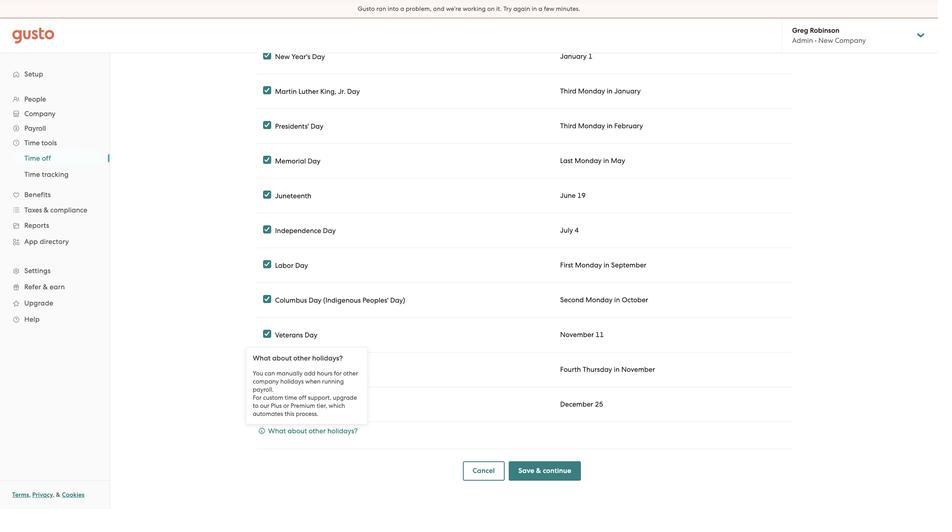 Task type: locate. For each thing, give the bounding box(es) containing it.
off inside the you can manually add hours for other company holidays when running payroll. for custom time off support, upgrade to our plus or premium tier, which automates this process.
[[299, 395, 306, 402]]

day right labor
[[295, 262, 308, 270]]

settings link
[[8, 264, 101, 278]]

time
[[24, 139, 40, 147], [24, 154, 40, 163], [24, 171, 40, 179]]

day for presidents'
[[311, 122, 323, 130]]

and
[[433, 5, 445, 13]]

off down tools at top left
[[42, 154, 51, 163]]

running
[[322, 379, 344, 386]]

few
[[544, 5, 554, 13]]

home image
[[12, 27, 54, 44]]

day for memorial
[[308, 157, 320, 165]]

veterans day
[[275, 331, 317, 339]]

& left earn at the bottom left of the page
[[43, 283, 48, 291]]

about inside popup button
[[288, 428, 307, 436]]

0 vertical spatial about
[[272, 355, 292, 363]]

time inside dropdown button
[[24, 139, 40, 147]]

earn
[[50, 283, 65, 291]]

presidents'
[[275, 122, 309, 130]]

1 vertical spatial holidays?
[[327, 428, 358, 436]]

0 horizontal spatial november
[[560, 331, 594, 339]]

we're
[[446, 5, 461, 13]]

0 vertical spatial what
[[253, 355, 271, 363]]

2 vertical spatial other
[[309, 428, 326, 436]]

monday right last
[[575, 157, 602, 165]]

off up premium
[[299, 395, 306, 402]]

time off link
[[15, 151, 101, 166]]

taxes
[[24, 206, 42, 214]]

& for compliance
[[44, 206, 49, 214]]

, left cookies button
[[53, 492, 54, 499]]

help link
[[8, 313, 101, 327]]

1 horizontal spatial a
[[539, 5, 542, 13]]

in left october
[[614, 296, 620, 304]]

1 horizontal spatial off
[[299, 395, 306, 402]]

a left few
[[539, 5, 542, 13]]

new year's day
[[275, 52, 325, 61]]

manually
[[276, 371, 303, 378]]

new down robinson
[[818, 36, 833, 45]]

a right into
[[400, 5, 404, 13]]

october
[[622, 296, 648, 304]]

day right columbus
[[309, 297, 322, 305]]

when
[[305, 379, 321, 386]]

Last Monday in May checkbox
[[263, 156, 271, 164]]

1 horizontal spatial new
[[818, 36, 833, 45]]

monday down 1
[[578, 87, 605, 95]]

0 vertical spatial november
[[560, 331, 594, 339]]

2 list from the top
[[0, 150, 109, 183]]

benefits link
[[8, 188, 101, 202]]

December 25 checkbox
[[263, 400, 271, 408]]

problem,
[[406, 5, 432, 13]]

2 a from the left
[[539, 5, 542, 13]]

january left 1
[[560, 52, 587, 60]]

list
[[0, 92, 109, 328], [0, 150, 109, 183]]

1 a from the left
[[400, 5, 404, 13]]

time down payroll
[[24, 139, 40, 147]]

gusto navigation element
[[0, 53, 109, 341]]

a
[[400, 5, 404, 13], [539, 5, 542, 13]]

it.
[[496, 5, 502, 13]]

what about other holidays? up thanksgiving
[[253, 355, 343, 363]]

June 19 checkbox
[[263, 191, 271, 199]]

time
[[285, 395, 297, 402]]

in right again
[[532, 5, 537, 13]]

in right thursday
[[614, 366, 620, 374]]

,
[[29, 492, 31, 499], [53, 492, 54, 499]]

tracking
[[42, 171, 69, 179]]

terms
[[12, 492, 29, 499]]

0 vertical spatial holidays?
[[312, 355, 343, 363]]

third down the january 1
[[560, 87, 576, 95]]

third
[[560, 87, 576, 95], [560, 122, 576, 130]]

day for veterans
[[305, 331, 317, 339]]

what about other holidays? tooltip
[[246, 348, 368, 437]]

1 vertical spatial off
[[299, 395, 306, 402]]

jr.
[[338, 87, 345, 95]]

1 vertical spatial about
[[288, 428, 307, 436]]

third up last
[[560, 122, 576, 130]]

company down people
[[24, 110, 55, 118]]

other inside popup button
[[309, 428, 326, 436]]

time down time off
[[24, 171, 40, 179]]

0 horizontal spatial new
[[275, 52, 290, 61]]

& inside 'dropdown button'
[[44, 206, 49, 214]]

1 vertical spatial third
[[560, 122, 576, 130]]

time down time tools
[[24, 154, 40, 163]]

support,
[[308, 395, 331, 402]]

0 vertical spatial new
[[818, 36, 833, 45]]

Fourth Thursday in November checkbox
[[263, 365, 271, 373]]

day for labor
[[295, 262, 308, 270]]

in up third monday in february
[[607, 87, 613, 95]]

about up manually
[[272, 355, 292, 363]]

1 vertical spatial november
[[621, 366, 655, 374]]

0 vertical spatial time
[[24, 139, 40, 147]]

for
[[334, 371, 342, 378]]

company button
[[8, 107, 101, 121]]

& for earn
[[43, 283, 48, 291]]

setup
[[24, 70, 43, 78]]

new right january 1 option
[[275, 52, 290, 61]]

in left september
[[604, 261, 609, 270]]

1 horizontal spatial november
[[621, 366, 655, 374]]

0 horizontal spatial company
[[24, 110, 55, 118]]

veterans
[[275, 331, 303, 339]]

0 horizontal spatial ,
[[29, 492, 31, 499]]

other up thanksgiving
[[293, 355, 310, 363]]

robinson
[[810, 26, 839, 35]]

1 vertical spatial what about other holidays?
[[268, 428, 358, 436]]

or
[[283, 403, 289, 410]]

monday for may
[[575, 157, 602, 165]]

First Monday in September checkbox
[[263, 261, 271, 269]]

2 third from the top
[[560, 122, 576, 130]]

holidays? inside popup button
[[327, 428, 358, 436]]

new
[[818, 36, 833, 45], [275, 52, 290, 61]]

1 vertical spatial other
[[343, 371, 358, 378]]

1 third from the top
[[560, 87, 576, 95]]

company
[[253, 379, 279, 386]]

1 list from the top
[[0, 92, 109, 328]]

save & continue
[[518, 467, 571, 476]]

day up process. on the left bottom of the page
[[308, 401, 321, 409]]

&
[[44, 206, 49, 214], [43, 283, 48, 291], [536, 467, 541, 476], [56, 492, 60, 499]]

2 vertical spatial time
[[24, 171, 40, 179]]

benefits
[[24, 191, 51, 199]]

& inside button
[[536, 467, 541, 476]]

day right the presidents'
[[311, 122, 323, 130]]

1 time from the top
[[24, 139, 40, 147]]

holidays
[[280, 379, 304, 386]]

greg
[[792, 26, 808, 35]]

monday up last monday in may
[[578, 122, 605, 130]]

november
[[560, 331, 594, 339], [621, 366, 655, 374]]

third for third monday in february
[[560, 122, 576, 130]]

25
[[595, 401, 603, 409]]

what right module__icon___go7vc
[[268, 428, 286, 436]]

monday right second
[[586, 296, 613, 304]]

holidays?
[[312, 355, 343, 363], [327, 428, 358, 436]]

what about other holidays? down process. on the left bottom of the page
[[268, 428, 358, 436]]

in for january
[[607, 87, 613, 95]]

greg robinson admin • new company
[[792, 26, 866, 45]]

0 horizontal spatial january
[[560, 52, 587, 60]]

1 vertical spatial what
[[268, 428, 286, 436]]

you
[[253, 371, 263, 378]]

1 vertical spatial company
[[24, 110, 55, 118]]

monday for january
[[578, 87, 605, 95]]

in for may
[[603, 157, 609, 165]]

january
[[560, 52, 587, 60], [614, 87, 641, 95]]

custom
[[263, 395, 283, 402]]

cookies button
[[62, 491, 84, 501]]

other
[[293, 355, 310, 363], [343, 371, 358, 378], [309, 428, 326, 436]]

2 , from the left
[[53, 492, 54, 499]]

time tools
[[24, 139, 57, 147]]

in left may
[[603, 157, 609, 165]]

3 time from the top
[[24, 171, 40, 179]]

what about other holidays?
[[253, 355, 343, 363], [268, 428, 358, 436]]

off
[[42, 154, 51, 163], [299, 395, 306, 402]]

company inside 'greg robinson admin • new company'
[[835, 36, 866, 45]]

0 vertical spatial january
[[560, 52, 587, 60]]

continue
[[543, 467, 571, 476]]

what
[[253, 355, 271, 363], [268, 428, 286, 436]]

& right taxes
[[44, 206, 49, 214]]

day right independence
[[323, 227, 336, 235]]

0 horizontal spatial off
[[42, 154, 51, 163]]

day
[[312, 52, 325, 61], [347, 87, 360, 95], [311, 122, 323, 130], [308, 157, 320, 165], [323, 227, 336, 235], [295, 262, 308, 270], [309, 297, 322, 305], [305, 331, 317, 339], [308, 401, 321, 409]]

monday for february
[[578, 122, 605, 130]]

0 horizontal spatial a
[[400, 5, 404, 13]]

what up fourth thursday in november checkbox
[[253, 355, 271, 363]]

second monday in october
[[560, 296, 648, 304]]

july 4
[[560, 227, 579, 235]]

list containing people
[[0, 92, 109, 328]]

time for time off
[[24, 154, 40, 163]]

2 time from the top
[[24, 154, 40, 163]]

day right year's
[[312, 52, 325, 61]]

0 vertical spatial off
[[42, 154, 51, 163]]

0 vertical spatial third
[[560, 87, 576, 95]]

time for time tracking
[[24, 171, 40, 179]]

in left the february
[[607, 122, 613, 130]]

cookies
[[62, 492, 84, 499]]

•
[[815, 36, 817, 45]]

monday right first
[[575, 261, 602, 270]]

0 vertical spatial company
[[835, 36, 866, 45]]

1 vertical spatial time
[[24, 154, 40, 163]]

1 horizontal spatial ,
[[53, 492, 54, 499]]

1 horizontal spatial company
[[835, 36, 866, 45]]

taxes & compliance button
[[8, 203, 101, 218]]

holidays? down which
[[327, 428, 358, 436]]

Third Monday in February checkbox
[[263, 121, 271, 129]]

what about other holidays? status
[[247, 348, 367, 425]]

day right memorial
[[308, 157, 320, 165]]

company down robinson
[[835, 36, 866, 45]]

0 vertical spatial what about other holidays?
[[253, 355, 343, 363]]

minutes.
[[556, 5, 580, 13]]

new inside 'greg robinson admin • new company'
[[818, 36, 833, 45]]

& right save
[[536, 467, 541, 476]]

upgrade
[[24, 300, 53, 308]]

day right veterans
[[305, 331, 317, 339]]

, left privacy link
[[29, 492, 31, 499]]

about down this
[[288, 428, 307, 436]]

other right 'for' at bottom left
[[343, 371, 358, 378]]

try
[[503, 5, 512, 13]]

holidays? up hours
[[312, 355, 343, 363]]

1 vertical spatial january
[[614, 87, 641, 95]]

other down process. on the left bottom of the page
[[309, 428, 326, 436]]

app directory
[[24, 238, 69, 246]]

about inside status
[[272, 355, 292, 363]]

in for october
[[614, 296, 620, 304]]

january up the february
[[614, 87, 641, 95]]



Task type: describe. For each thing, give the bounding box(es) containing it.
ran
[[376, 5, 386, 13]]

& left cookies button
[[56, 492, 60, 499]]

day for christmas
[[308, 401, 321, 409]]

martin
[[275, 87, 297, 95]]

what about other holidays? inside what about other holidays? popup button
[[268, 428, 358, 436]]

day for independence
[[323, 227, 336, 235]]

labor day
[[275, 262, 308, 270]]

compliance
[[50, 206, 87, 214]]

people button
[[8, 92, 101, 107]]

list containing time off
[[0, 150, 109, 183]]

martin luther king, jr. day
[[275, 87, 360, 95]]

July 4 checkbox
[[263, 226, 271, 234]]

january 1
[[560, 52, 592, 60]]

January 1 checkbox
[[263, 51, 271, 60]]

other inside the you can manually add hours for other company holidays when running payroll. for custom time off support, upgrade to our plus or premium tier, which automates this process.
[[343, 371, 358, 378]]

can
[[265, 371, 275, 378]]

third monday in february
[[560, 122, 643, 130]]

gusto ran into a problem, and we're working on it. try again in a few minutes.
[[358, 5, 580, 13]]

November 11 checkbox
[[263, 330, 271, 338]]

time tracking
[[24, 171, 69, 179]]

refer
[[24, 283, 41, 291]]

& for continue
[[536, 467, 541, 476]]

third for third monday in january
[[560, 87, 576, 95]]

(indigenous
[[323, 297, 361, 305]]

into
[[388, 5, 399, 13]]

in for february
[[607, 122, 613, 130]]

4
[[575, 227, 579, 235]]

columbus
[[275, 297, 307, 305]]

december
[[560, 401, 593, 409]]

what inside status
[[253, 355, 271, 363]]

reports
[[24, 222, 49, 230]]

people
[[24, 95, 46, 103]]

to
[[253, 403, 258, 410]]

upgrade
[[333, 395, 357, 402]]

settings
[[24, 267, 51, 275]]

0 vertical spatial other
[[293, 355, 310, 363]]

payroll button
[[8, 121, 101, 136]]

payroll
[[24, 124, 46, 133]]

what inside popup button
[[268, 428, 286, 436]]

Third Monday in January checkbox
[[263, 86, 271, 94]]

gusto
[[358, 5, 375, 13]]

july
[[560, 227, 573, 235]]

upgrade link
[[8, 296, 101, 311]]

privacy link
[[32, 492, 53, 499]]

help
[[24, 316, 40, 324]]

process.
[[296, 411, 318, 418]]

november 11
[[560, 331, 604, 339]]

cancel
[[473, 467, 495, 476]]

time tracking link
[[15, 167, 101, 182]]

independence
[[275, 227, 321, 235]]

plus
[[271, 403, 282, 410]]

19
[[577, 192, 586, 200]]

fourth
[[560, 366, 581, 374]]

last
[[560, 157, 573, 165]]

cancel link
[[463, 462, 505, 482]]

1 , from the left
[[29, 492, 31, 499]]

labor
[[275, 262, 293, 270]]

independence day
[[275, 227, 336, 235]]

premium
[[291, 403, 315, 410]]

11
[[596, 331, 604, 339]]

first monday in september
[[560, 261, 646, 270]]

refer & earn link
[[8, 280, 101, 295]]

christmas
[[275, 401, 307, 409]]

monday for october
[[586, 296, 613, 304]]

module__icon___go7vc image
[[258, 428, 265, 435]]

day right jr.
[[347, 87, 360, 95]]

thursday
[[583, 366, 612, 374]]

what about other holidays? button
[[258, 427, 358, 437]]

reports link
[[8, 218, 101, 233]]

setup link
[[8, 67, 101, 81]]

our
[[260, 403, 269, 410]]

terms , privacy , & cookies
[[12, 492, 84, 499]]

1
[[588, 52, 592, 60]]

in for november
[[614, 366, 620, 374]]

tier,
[[317, 403, 327, 410]]

in for september
[[604, 261, 609, 270]]

what about other holidays? inside what about other holidays? status
[[253, 355, 343, 363]]

hours
[[317, 371, 332, 378]]

app
[[24, 238, 38, 246]]

luther
[[298, 87, 319, 95]]

again
[[513, 5, 530, 13]]

1 horizontal spatial january
[[614, 87, 641, 95]]

monday for september
[[575, 261, 602, 270]]

working
[[463, 5, 486, 13]]

third monday in january
[[560, 87, 641, 95]]

peoples'
[[362, 297, 388, 305]]

last monday in may
[[560, 157, 625, 165]]

time for time tools
[[24, 139, 40, 147]]

holidays? inside status
[[312, 355, 343, 363]]

on
[[487, 5, 495, 13]]

for
[[253, 395, 262, 402]]

time tools button
[[8, 136, 101, 150]]

which
[[329, 403, 345, 410]]

off inside list
[[42, 154, 51, 163]]

september
[[611, 261, 646, 270]]

memorial
[[275, 157, 306, 165]]

1 vertical spatial new
[[275, 52, 290, 61]]

company inside dropdown button
[[24, 110, 55, 118]]

juneteenth
[[275, 192, 311, 200]]

admin
[[792, 36, 813, 45]]

day for columbus
[[309, 297, 322, 305]]

first
[[560, 261, 573, 270]]

Second Monday in October checkbox
[[263, 296, 271, 304]]

thanksgiving
[[275, 366, 317, 374]]

day)
[[390, 297, 405, 305]]

save
[[518, 467, 534, 476]]



Task type: vqa. For each thing, say whether or not it's contained in the screenshot.
Memorial Day
yes



